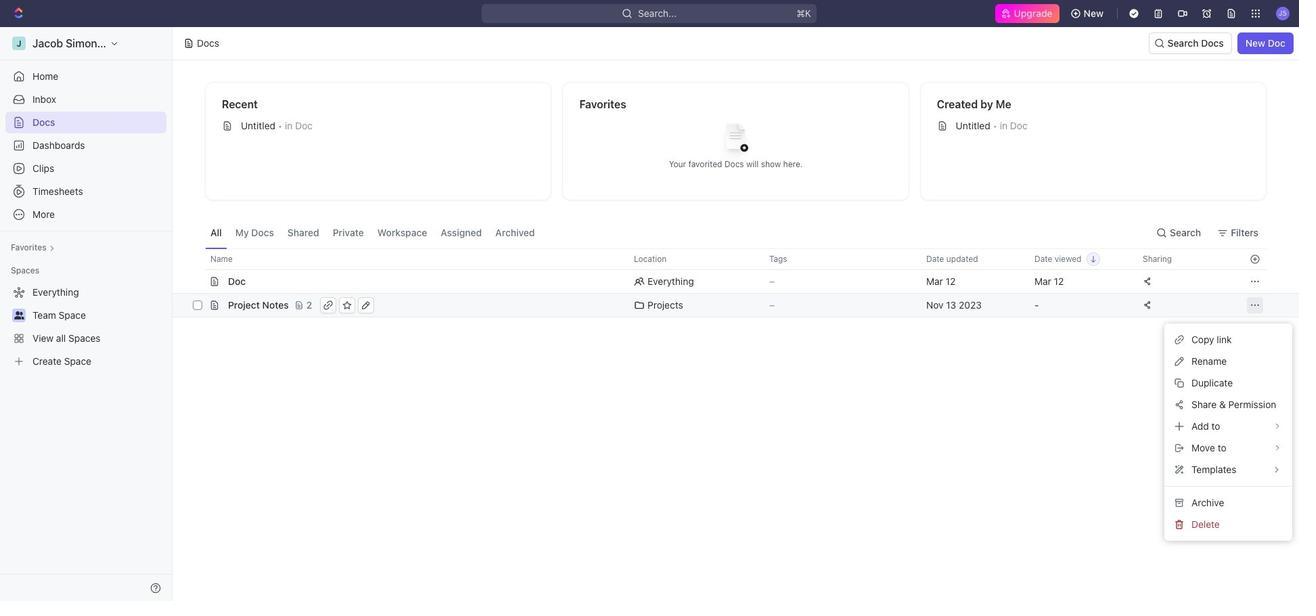 Task type: locate. For each thing, give the bounding box(es) containing it.
column header
[[190, 248, 205, 270]]

tree inside sidebar navigation
[[5, 282, 167, 372]]

cell
[[190, 270, 205, 293]]

row
[[190, 248, 1267, 270], [190, 269, 1267, 294], [173, 293, 1300, 317]]

table
[[173, 248, 1300, 317]]

tree
[[5, 282, 167, 372]]

tab list
[[205, 217, 541, 248]]



Task type: describe. For each thing, give the bounding box(es) containing it.
no favorited docs image
[[709, 113, 763, 167]]

sidebar navigation
[[0, 27, 173, 601]]



Task type: vqa. For each thing, say whether or not it's contained in the screenshot.
'table'
yes



